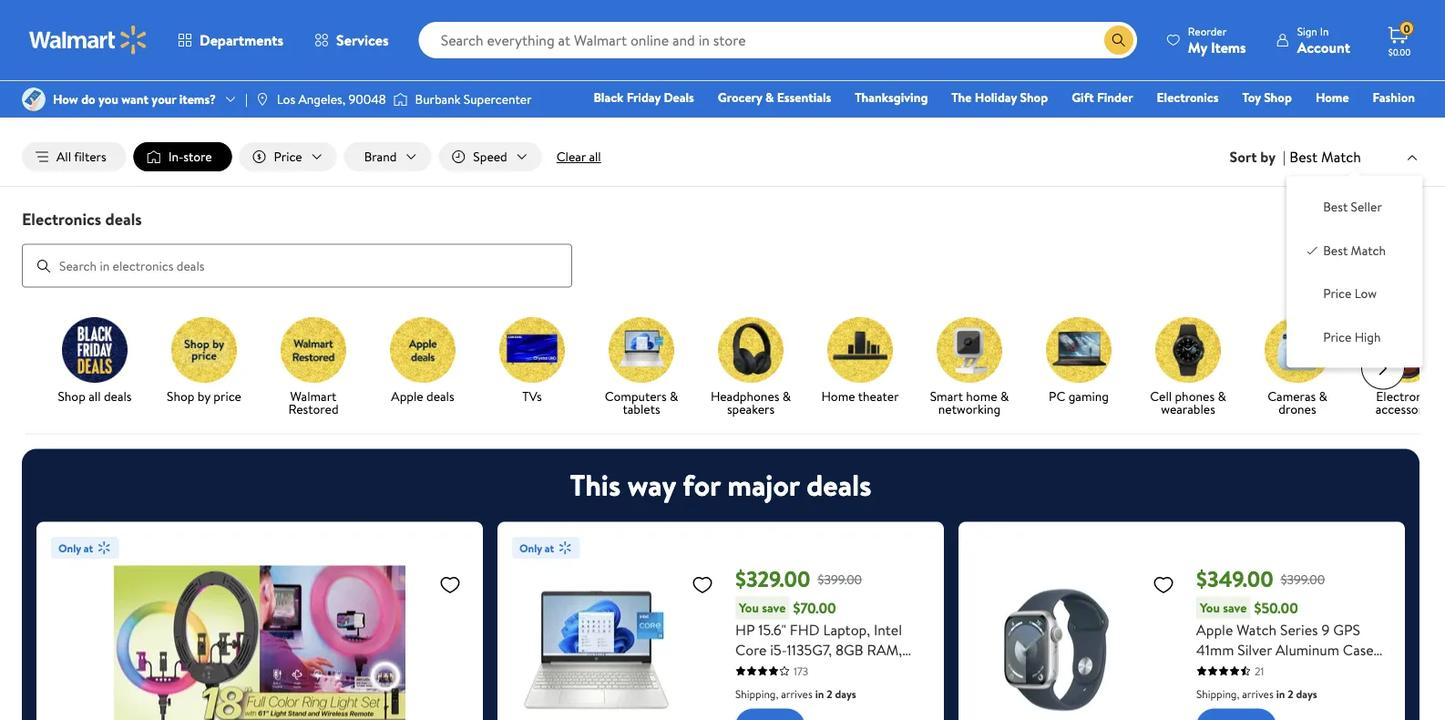 Task type: locate. For each thing, give the bounding box(es) containing it.
2 shipping, arrives in 2 days from the left
[[1197, 686, 1318, 702]]

gift finder
[[1072, 88, 1134, 106]]

41mm
[[1197, 640, 1235, 660]]

1 vertical spatial price
[[1324, 285, 1352, 302]]

0 horizontal spatial arrives
[[781, 686, 813, 702]]

& right speakers
[[783, 387, 791, 405]]

computers and tablets image
[[609, 317, 675, 383]]

you down $349.00
[[1201, 599, 1221, 617]]

0 horizontal spatial only
[[58, 540, 81, 556]]

1 vertical spatial best
[[1324, 198, 1349, 216]]

all filters button
[[22, 142, 126, 171]]

home theater link
[[813, 317, 908, 406]]

& for grocery
[[766, 88, 774, 106]]

burbank
[[415, 90, 461, 108]]

2 horizontal spatial electronics
[[1377, 387, 1438, 405]]

match down seller
[[1352, 241, 1387, 259]]

shipping, arrives in 2 days for $349.00
[[1197, 686, 1318, 702]]

at for only at 'group'
[[84, 540, 93, 556]]

the holiday shop link
[[944, 88, 1057, 107]]

all down shop all deals image
[[89, 387, 101, 405]]

1 vertical spatial electronics
[[22, 207, 101, 230]]

 image
[[22, 88, 46, 111], [393, 90, 408, 108]]

& right drones
[[1320, 387, 1328, 405]]

$399.00
[[818, 571, 863, 588], [1281, 571, 1326, 588]]

home up debit
[[1316, 88, 1350, 106]]

0 horizontal spatial electronics
[[22, 207, 101, 230]]

by for sort
[[1261, 147, 1276, 167]]

1 horizontal spatial only
[[520, 540, 542, 556]]

2 inside $329.00 group
[[827, 686, 833, 702]]

2 arrives from the left
[[1243, 686, 1274, 702]]

$399.00 inside $329.00 $399.00
[[818, 571, 863, 588]]

 image for how do you want your items?
[[22, 88, 46, 111]]

in inside $329.00 group
[[816, 686, 824, 702]]

brand
[[364, 148, 397, 165]]

2 at from the left
[[545, 540, 555, 556]]

best match inside popup button
[[1290, 147, 1362, 167]]

ssd,
[[783, 660, 813, 680]]

2 down silver,
[[827, 686, 833, 702]]

& inside computers & tablets
[[670, 387, 679, 405]]

home left theater
[[822, 387, 856, 405]]

you save $50.00 apple watch series 9 gps 41mm silver aluminum case with storm blue sport band - s/m
[[1197, 598, 1380, 700]]

electronics down electronics accessories image
[[1377, 387, 1438, 405]]

high
[[1355, 328, 1382, 346]]

match down debit
[[1322, 147, 1362, 167]]

2 only from the left
[[520, 540, 542, 556]]

gifts.
[[711, 10, 760, 41]]

this
[[570, 465, 621, 506]]

shipping, for $349.00
[[1197, 686, 1240, 702]]

add to cart image
[[743, 716, 765, 720]]

price left low
[[1324, 285, 1352, 302]]

1 save from the left
[[762, 599, 786, 617]]

save inside you save $50.00 apple watch series 9 gps 41mm silver aluminum case with storm blue sport band - s/m
[[1224, 599, 1248, 617]]

0 horizontal spatial shipping,
[[736, 686, 779, 702]]

2 only at from the left
[[520, 540, 555, 556]]

0 horizontal spatial home
[[822, 387, 856, 405]]

0 horizontal spatial at
[[84, 540, 93, 556]]

0 horizontal spatial save
[[762, 599, 786, 617]]

0 horizontal spatial in
[[816, 686, 824, 702]]

0 vertical spatial best match
[[1290, 147, 1362, 167]]

shipping, arrives in 2 days inside $329.00 group
[[736, 686, 857, 702]]

0 vertical spatial home
[[1316, 88, 1350, 106]]

arrives down 21
[[1243, 686, 1274, 702]]

1 vertical spatial apple
[[1197, 620, 1234, 640]]

arrives for $329.00
[[781, 686, 813, 702]]

1 horizontal spatial you
[[1201, 599, 1221, 617]]

items
[[783, 56, 809, 71]]

0 horizontal spatial  image
[[22, 88, 46, 111]]

1 horizontal spatial all
[[589, 148, 601, 165]]

shipping, arrives in 2 days for $329.00
[[736, 686, 857, 702]]

1 horizontal spatial shipping,
[[1197, 686, 1240, 702]]

by right the sort
[[1261, 147, 1276, 167]]

1 shipping, from the left
[[736, 686, 779, 702]]

0 horizontal spatial by
[[198, 387, 211, 405]]

electronics accessories image
[[1375, 317, 1440, 383]]

top
[[672, 10, 706, 41]]

& for headphones
[[783, 387, 791, 405]]

2 down the blue
[[1288, 686, 1294, 702]]

 image right the 90048
[[393, 90, 408, 108]]

search icon image
[[1112, 33, 1127, 47]]

256gb
[[736, 660, 779, 680]]

shop down shop all deals image
[[58, 387, 86, 405]]

apple deals link
[[376, 317, 470, 406]]

Search in electronics deals search field
[[22, 244, 573, 288]]

1 horizontal spatial apple
[[1197, 620, 1234, 640]]

shipping, for $329.00
[[736, 686, 779, 702]]

electronics inside the electronics accessories
[[1377, 387, 1438, 405]]

1 vertical spatial by
[[198, 387, 211, 405]]

1 horizontal spatial 2
[[1288, 686, 1294, 702]]

2 you from the left
[[1201, 599, 1221, 617]]

shipping, down with
[[1197, 686, 1240, 702]]

0 vertical spatial |
[[245, 90, 248, 108]]

days inside $349.00 group
[[1297, 686, 1318, 702]]

arrives inside $349.00 group
[[1243, 686, 1274, 702]]

accessories
[[1376, 400, 1439, 418]]

tvs image
[[500, 317, 565, 383]]

|
[[245, 90, 248, 108], [1284, 147, 1287, 167]]

computers & tablets link
[[594, 317, 689, 419]]

0 horizontal spatial days
[[836, 686, 857, 702]]

fashion registry
[[1206, 88, 1416, 132]]

clear
[[557, 148, 586, 165]]

your
[[152, 90, 176, 108]]

silver
[[1238, 640, 1273, 660]]

price
[[214, 387, 242, 405]]

0 vertical spatial all
[[589, 148, 601, 165]]

home for home
[[1316, 88, 1350, 106]]

best down one debit
[[1290, 147, 1318, 167]]

my
[[1189, 37, 1208, 57]]

$399.00 inside $349.00 $399.00
[[1281, 571, 1326, 588]]

apple down apple deals image
[[391, 387, 424, 405]]

at inside 'group'
[[84, 540, 93, 556]]

shipping,
[[736, 686, 779, 702], [1197, 686, 1240, 702]]

shop by price
[[167, 387, 242, 405]]

0 horizontal spatial 2
[[827, 686, 833, 702]]

1 horizontal spatial shipping, arrives in 2 days
[[1197, 686, 1318, 702]]

home inside home link
[[1316, 88, 1350, 106]]

0 horizontal spatial apple
[[391, 387, 424, 405]]

at inside $329.00 group
[[545, 540, 555, 556]]

deals down shop all deals image
[[104, 387, 132, 405]]

all for clear
[[589, 148, 601, 165]]

2 vertical spatial best
[[1324, 241, 1349, 259]]

1 only from the left
[[58, 540, 81, 556]]

only at inside 'group'
[[58, 540, 93, 556]]

0 vertical spatial by
[[1261, 147, 1276, 167]]

toy shop
[[1243, 88, 1293, 106]]

match inside popup button
[[1322, 147, 1362, 167]]

0 horizontal spatial you
[[739, 599, 759, 617]]

in down the blue
[[1277, 686, 1286, 702]]

0 vertical spatial match
[[1322, 147, 1362, 167]]

cell phones & wearables
[[1151, 387, 1227, 418]]

registry
[[1206, 114, 1252, 132]]

the holiday shop
[[952, 88, 1049, 106]]

cameras and drones image
[[1265, 317, 1331, 383]]

1 days from the left
[[836, 686, 857, 702]]

2 2 from the left
[[1288, 686, 1294, 702]]

registry link
[[1198, 113, 1261, 133]]

& right phones
[[1218, 387, 1227, 405]]

2 save from the left
[[1224, 599, 1248, 617]]

items
[[1211, 37, 1247, 57]]

electronics up registry link
[[1157, 88, 1219, 106]]

1 vertical spatial all
[[89, 387, 101, 405]]

& for computers
[[670, 387, 679, 405]]

home
[[1316, 88, 1350, 106], [822, 387, 856, 405]]

Electronics deals search field
[[0, 207, 1446, 288]]

electronics inside search box
[[22, 207, 101, 230]]

by inside sort and filter section element
[[1261, 147, 1276, 167]]

& right the tablets
[[670, 387, 679, 405]]

1 horizontal spatial save
[[1224, 599, 1248, 617]]

pc
[[1049, 387, 1066, 405]]

0 horizontal spatial only at
[[58, 540, 93, 556]]

days inside $329.00 group
[[836, 686, 857, 702]]

price left high
[[1324, 328, 1352, 346]]

1 horizontal spatial only at
[[520, 540, 555, 556]]

90048
[[349, 90, 386, 108]]

&
[[766, 88, 774, 106], [670, 387, 679, 405], [783, 387, 791, 405], [1001, 387, 1009, 405], [1218, 387, 1227, 405], [1320, 387, 1328, 405]]

you inside you save $70.00 hp 15.6" fhd laptop, intel core i5-1135g7, 8gb ram, 256gb ssd, silver, windows 11 home, 15-dy2795wm
[[739, 599, 759, 617]]

you for $349.00
[[1201, 599, 1221, 617]]

& inside cell phones & wearables
[[1218, 387, 1227, 405]]

cell
[[1151, 387, 1172, 405]]

you up hp at the bottom of the page
[[739, 599, 759, 617]]

save down $349.00
[[1224, 599, 1248, 617]]

all inside button
[[589, 148, 601, 165]]

2 $399.00 from the left
[[1281, 571, 1326, 588]]

shipping, arrives in 2 days down 21
[[1197, 686, 1318, 702]]

restored
[[288, 400, 339, 418]]

0 vertical spatial best
[[1290, 147, 1318, 167]]

1 only at from the left
[[58, 540, 93, 556]]

& inside cameras & drones
[[1320, 387, 1328, 405]]

price inside 'dropdown button'
[[274, 148, 302, 165]]

arrives inside $329.00 group
[[781, 686, 813, 702]]

price down los
[[274, 148, 302, 165]]

best left seller
[[1324, 198, 1349, 216]]

sign in to add to favorites list, vivitar 18" led rgb ring light with tripod, phone holder usb charging ports, and wireless remote image
[[439, 573, 461, 596]]

price low
[[1324, 285, 1378, 302]]

in
[[1321, 23, 1330, 39]]

i5-
[[771, 640, 787, 660]]

price for price high
[[1324, 328, 1352, 346]]

 image
[[255, 92, 270, 107]]

1 horizontal spatial arrives
[[1243, 686, 1274, 702]]

1 horizontal spatial in
[[1277, 686, 1286, 702]]

store
[[183, 148, 212, 165]]

0 vertical spatial electronics
[[1157, 88, 1219, 106]]

$0.00
[[1389, 46, 1411, 58]]

| left los
[[245, 90, 248, 108]]

15.6"
[[759, 620, 787, 640]]

1 horizontal spatial  image
[[393, 90, 408, 108]]

not
[[834, 56, 850, 71]]

sport
[[1301, 660, 1336, 680]]

you
[[99, 90, 118, 108]]

0 vertical spatial price
[[274, 148, 302, 165]]

0 horizontal spatial all
[[89, 387, 101, 405]]

shipping, arrives in 2 days
[[736, 686, 857, 702], [1197, 686, 1318, 702]]

1 horizontal spatial electronics
[[1157, 88, 1219, 106]]

1 vertical spatial |
[[1284, 147, 1287, 167]]

shipping, down the 256gb
[[736, 686, 779, 702]]

 image for burbank supercenter
[[393, 90, 408, 108]]

$329.00 group
[[512, 537, 930, 720]]

toy
[[1243, 88, 1262, 106]]

1 horizontal spatial home
[[1316, 88, 1350, 106]]

may
[[812, 56, 831, 71]]

days down silver,
[[836, 686, 857, 702]]

shop all deals image
[[62, 317, 128, 383]]

hp
[[736, 620, 755, 640]]

in-store button
[[134, 142, 232, 171]]

2 inside $349.00 group
[[1288, 686, 1294, 702]]

tvs link
[[485, 317, 580, 406]]

wearables
[[1162, 400, 1216, 418]]

speed button
[[439, 142, 542, 171]]

save up 15.6"
[[762, 599, 786, 617]]

in inside $349.00 group
[[1277, 686, 1286, 702]]

shop right toy
[[1265, 88, 1293, 106]]

band
[[1340, 660, 1371, 680]]

storm
[[1227, 660, 1266, 680]]

best match right the best match radio
[[1324, 241, 1387, 259]]

2 for $329.00
[[827, 686, 833, 702]]

0 horizontal spatial shipping, arrives in 2 days
[[736, 686, 857, 702]]

1 you from the left
[[739, 599, 759, 617]]

Search search field
[[419, 22, 1138, 58]]

option group
[[1302, 191, 1409, 353]]

$399.00 up $50.00
[[1281, 571, 1326, 588]]

arrives
[[781, 686, 813, 702], [1243, 686, 1274, 702]]

gift finder link
[[1064, 88, 1142, 107]]

gps
[[1334, 620, 1361, 640]]

2 days from the left
[[1297, 686, 1318, 702]]

headphones & speakers link
[[704, 317, 799, 419]]

home theater image
[[828, 317, 893, 383]]

shipping, arrives in 2 days down '173'
[[736, 686, 857, 702]]

only at inside $329.00 group
[[520, 540, 555, 556]]

& right 'home'
[[1001, 387, 1009, 405]]

s/m
[[1197, 680, 1223, 700]]

& right grocery at the top of the page
[[766, 88, 774, 106]]

2 shipping, from the left
[[1197, 686, 1240, 702]]

1 in from the left
[[816, 686, 824, 702]]

home inside "link"
[[822, 387, 856, 405]]

only at
[[58, 540, 93, 556], [520, 540, 555, 556]]

walmart+
[[1361, 114, 1416, 132]]

in-
[[168, 148, 183, 165]]

you inside you save $50.00 apple watch series 9 gps 41mm silver aluminum case with storm blue sport band - s/m
[[1201, 599, 1221, 617]]

$399.00 for $349.00
[[1281, 571, 1326, 588]]

apple deals
[[391, 387, 455, 405]]

you for $329.00
[[739, 599, 759, 617]]

0 horizontal spatial $399.00
[[818, 571, 863, 588]]

1 vertical spatial home
[[822, 387, 856, 405]]

2 vertical spatial price
[[1324, 328, 1352, 346]]

2 vertical spatial electronics
[[1377, 387, 1438, 405]]

1 $399.00 from the left
[[818, 571, 863, 588]]

shipping, arrives in 2 days inside $349.00 group
[[1197, 686, 1318, 702]]

apple up with
[[1197, 620, 1234, 640]]

in down silver,
[[816, 686, 824, 702]]

$349.00
[[1197, 564, 1274, 594]]

pc gaming image
[[1047, 317, 1112, 383]]

last.
[[655, 56, 674, 71]]

$399.00 up $70.00 at the right bottom of page
[[818, 571, 863, 588]]

 image left the how
[[22, 88, 46, 111]]

2 in from the left
[[1277, 686, 1286, 702]]

deals down filters
[[105, 207, 142, 230]]

best
[[1290, 147, 1318, 167], [1324, 198, 1349, 216], [1324, 241, 1349, 259]]

all right clear
[[589, 148, 601, 165]]

deals inside search box
[[105, 207, 142, 230]]

-
[[1375, 660, 1380, 680]]

| down one
[[1284, 147, 1287, 167]]

by left price
[[198, 387, 211, 405]]

1135g7,
[[787, 640, 832, 660]]

electronics
[[1157, 88, 1219, 106], [22, 207, 101, 230], [1377, 387, 1438, 405]]

home,
[[736, 680, 778, 700]]

electronics up search icon
[[22, 207, 101, 230]]

0 horizontal spatial |
[[245, 90, 248, 108]]

intel
[[874, 620, 903, 640]]

shop right holiday
[[1021, 88, 1049, 106]]

only inside $329.00 group
[[520, 540, 542, 556]]

drones
[[1279, 400, 1317, 418]]

only at group
[[51, 537, 469, 720]]

1 2 from the left
[[827, 686, 833, 702]]

arrives down '173'
[[781, 686, 813, 702]]

1 horizontal spatial at
[[545, 540, 555, 556]]

one debit
[[1276, 114, 1338, 132]]

days down sport
[[1297, 686, 1318, 702]]

1 horizontal spatial |
[[1284, 147, 1287, 167]]

1 shipping, arrives in 2 days from the left
[[736, 686, 857, 702]]

best match down debit
[[1290, 147, 1362, 167]]

clear search field text image
[[1083, 33, 1097, 47]]

shipping, inside $329.00 group
[[736, 686, 779, 702]]

1 arrives from the left
[[781, 686, 813, 702]]

headphones and speakers image
[[718, 317, 784, 383]]

deals down apple deals image
[[427, 387, 455, 405]]

1 horizontal spatial days
[[1297, 686, 1318, 702]]

only inside 'group'
[[58, 540, 81, 556]]

1 horizontal spatial by
[[1261, 147, 1276, 167]]

limited
[[497, 56, 533, 71]]

shipping, inside $349.00 group
[[1197, 686, 1240, 702]]

price for price low
[[1324, 285, 1352, 302]]

& inside headphones & speakers
[[783, 387, 791, 405]]

days for $329.00
[[836, 686, 857, 702]]

electronics for electronics accessories
[[1377, 387, 1438, 405]]

best right the best match radio
[[1324, 241, 1349, 259]]

& inside smart home & networking
[[1001, 387, 1009, 405]]

1 at from the left
[[84, 540, 93, 556]]

save inside you save $70.00 hp 15.6" fhd laptop, intel core i5-1135g7, 8gb ram, 256gb ssd, silver, windows 11 home, 15-dy2795wm
[[762, 599, 786, 617]]

1 horizontal spatial $399.00
[[1281, 571, 1326, 588]]



Task type: vqa. For each thing, say whether or not it's contained in the screenshot.
the holiday shop
yes



Task type: describe. For each thing, give the bounding box(es) containing it.
filters
[[74, 148, 106, 165]]

save for $349.00
[[1224, 599, 1248, 617]]

option group containing best seller
[[1302, 191, 1409, 353]]

next slide for chipmodulewithimages list image
[[1362, 346, 1406, 390]]

los angeles, 90048
[[277, 90, 386, 108]]

major
[[728, 465, 800, 506]]

dy2795wm
[[800, 680, 868, 700]]

phones
[[1176, 387, 1215, 405]]

21
[[1255, 663, 1265, 679]]

windows
[[857, 660, 914, 680]]

departments
[[200, 30, 284, 50]]

save for $329.00
[[762, 599, 786, 617]]

speakers
[[727, 400, 775, 418]]

only for only at 'group'
[[58, 540, 81, 556]]

case
[[1344, 640, 1374, 660]]

electronics link
[[1149, 88, 1228, 107]]

cell phones and wearables image
[[1156, 317, 1222, 383]]

core
[[736, 640, 767, 660]]

home for home theater
[[822, 387, 856, 405]]

sign
[[1298, 23, 1318, 39]]

miss
[[824, 10, 866, 41]]

laptop,
[[824, 620, 871, 640]]

9
[[1322, 620, 1330, 640]]

cameras
[[1268, 387, 1317, 405]]

$329.00 $399.00
[[736, 564, 863, 594]]

series
[[1281, 620, 1319, 640]]

burbank supercenter
[[415, 90, 532, 108]]

while
[[586, 56, 613, 71]]

sort by |
[[1230, 147, 1287, 167]]

ram,
[[867, 640, 903, 660]]

2 for $349.00
[[1288, 686, 1294, 702]]

by for shop
[[198, 387, 211, 405]]

smart home and networking image
[[937, 317, 1003, 383]]

smart
[[931, 387, 964, 405]]

cameras & drones
[[1268, 387, 1328, 418]]

cameras & drones link
[[1251, 317, 1346, 419]]

shop left price
[[167, 387, 195, 405]]

how
[[53, 90, 78, 108]]

be
[[852, 56, 864, 71]]

aluminum
[[1276, 640, 1340, 660]]

in for $329.00
[[816, 686, 824, 702]]

watch
[[1237, 620, 1277, 640]]

los
[[277, 90, 295, 108]]

$329.00
[[736, 564, 811, 594]]

$399.00 for $329.00
[[818, 571, 863, 588]]

walmart restored link
[[266, 317, 361, 419]]

walmart restored image
[[281, 317, 346, 383]]

shop all deals link
[[47, 317, 142, 406]]

how do you want your items?
[[53, 90, 216, 108]]

only at for only at 'group'
[[58, 540, 93, 556]]

items?
[[179, 90, 216, 108]]

& for cameras
[[1320, 387, 1328, 405]]

deals
[[664, 88, 695, 106]]

$349.00 $399.00
[[1197, 564, 1326, 594]]

checks.
[[714, 56, 748, 71]]

brand button
[[344, 142, 432, 171]]

home link
[[1308, 88, 1358, 107]]

electronics for electronics deals
[[22, 207, 101, 230]]

sign in to add to favorites list, apple watch series 9 gps 41mm silver aluminum case with storm blue sport band - s/m image
[[1153, 573, 1175, 596]]

with
[[1197, 660, 1224, 680]]

in-
[[909, 56, 922, 71]]

at for $329.00 group
[[545, 540, 555, 556]]

the
[[952, 88, 972, 106]]

pc gaming link
[[1032, 317, 1127, 406]]

deals right major
[[807, 465, 872, 506]]

in for $349.00
[[1277, 686, 1286, 702]]

only for $329.00 group
[[520, 540, 542, 556]]

shop by price image
[[171, 317, 237, 383]]

grocery
[[718, 88, 763, 106]]

$349.00 group
[[974, 537, 1391, 720]]

fashion link
[[1365, 88, 1424, 107]]

Best Match radio
[[1306, 241, 1320, 256]]

sort and filter section element
[[0, 128, 1446, 186]]

available
[[867, 56, 907, 71]]

8gb
[[836, 640, 864, 660]]

you save $70.00 hp 15.6" fhd laptop, intel core i5-1135g7, 8gb ram, 256gb ssd, silver, windows 11 home, 15-dy2795wm
[[736, 598, 926, 700]]

holiday
[[975, 88, 1017, 106]]

limited quantities. while supplies last. no rain checks. select items may not be available in-store.
[[497, 56, 949, 71]]

1 vertical spatial best match
[[1324, 241, 1387, 259]]

thanksgiving link
[[847, 88, 937, 107]]

in-store
[[168, 148, 212, 165]]

pc gaming
[[1049, 387, 1109, 405]]

best inside popup button
[[1290, 147, 1318, 167]]

for
[[683, 465, 721, 506]]

electronics deals
[[22, 207, 142, 230]]

reorder
[[1189, 23, 1227, 39]]

this way for major deals
[[570, 465, 872, 506]]

electronics accessories
[[1376, 387, 1439, 418]]

apple inside you save $50.00 apple watch series 9 gps 41mm silver aluminum case with storm blue sport band - s/m
[[1197, 620, 1234, 640]]

all for shop
[[89, 387, 101, 405]]

apple deals image
[[390, 317, 456, 383]]

cell phones & wearables link
[[1141, 317, 1236, 419]]

grocery & essentials link
[[710, 88, 840, 107]]

headphones & speakers
[[711, 387, 791, 418]]

departments button
[[162, 18, 299, 62]]

way
[[628, 465, 676, 506]]

arrives for $349.00
[[1243, 686, 1274, 702]]

sign in to add to favorites list, hp 15.6" fhd laptop, intel core i5-1135g7, 8gb ram, 256gb ssd, silver, windows 11 home, 15-dy2795wm image
[[692, 573, 714, 596]]

1 vertical spatial match
[[1352, 241, 1387, 259]]

electronics for electronics
[[1157, 88, 1219, 106]]

clear all button
[[549, 142, 609, 171]]

smart home & networking link
[[923, 317, 1017, 419]]

search image
[[36, 259, 51, 273]]

account
[[1298, 37, 1351, 57]]

price for price
[[274, 148, 302, 165]]

gaming
[[1069, 387, 1109, 405]]

gift
[[1072, 88, 1095, 106]]

days for $349.00
[[1297, 686, 1318, 702]]

| inside sort and filter section element
[[1284, 147, 1287, 167]]

blue
[[1270, 660, 1298, 680]]

walmart image
[[29, 26, 148, 55]]

0 vertical spatial apple
[[391, 387, 424, 405]]

0
[[1404, 21, 1411, 36]]

want
[[121, 90, 149, 108]]

Walmart Site-Wide search field
[[419, 22, 1138, 58]]

shop by price link
[[157, 317, 252, 406]]

friday
[[627, 88, 661, 106]]

computers
[[605, 387, 667, 405]]

black friday deals
[[594, 88, 695, 106]]

$50.00
[[1255, 598, 1299, 618]]

don't
[[766, 10, 819, 41]]

clear all
[[557, 148, 601, 165]]

only at for $329.00 group
[[520, 540, 555, 556]]



